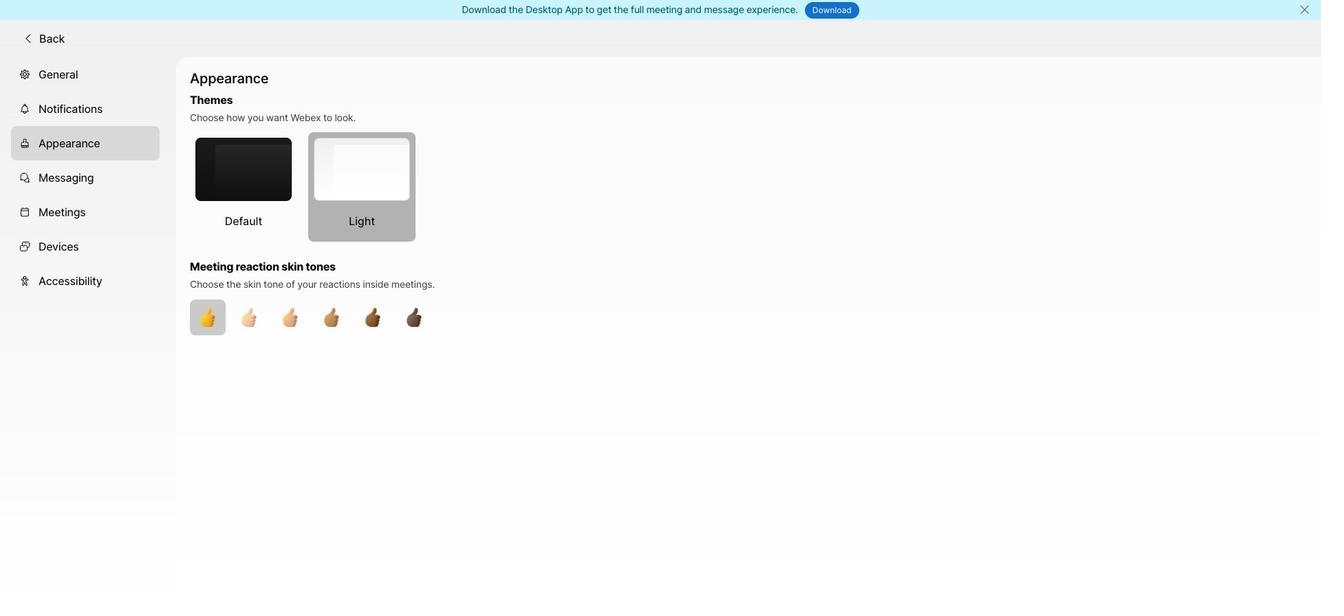 Task type: vqa. For each thing, say whether or not it's contained in the screenshot.
All messages Radio
no



Task type: describe. For each thing, give the bounding box(es) containing it.
cancel_16 image
[[1300, 4, 1311, 15]]

skin tone picker toolbar
[[190, 299, 1076, 335]]

accessibility tab
[[11, 263, 160, 298]]

appearance tab
[[11, 126, 160, 160]]

general tab
[[11, 57, 160, 91]]

settings navigation
[[0, 57, 176, 610]]



Task type: locate. For each thing, give the bounding box(es) containing it.
notifications tab
[[11, 91, 160, 126]]

meetings tab
[[11, 195, 160, 229]]

devices tab
[[11, 229, 160, 263]]

messaging tab
[[11, 160, 160, 195]]



